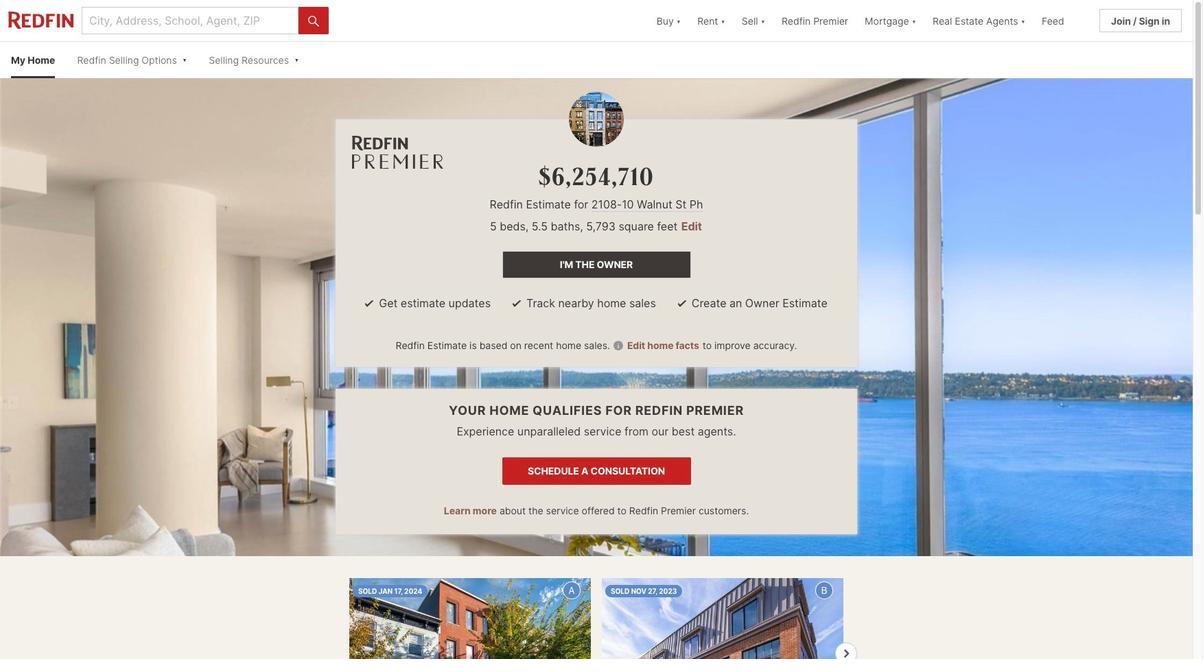 Task type: vqa. For each thing, say whether or not it's contained in the screenshot.
Annette
no



Task type: locate. For each thing, give the bounding box(es) containing it.
photo of 918 s bonsall st, philadelphia, pa 19146 image
[[602, 579, 844, 660]]

premier logo image
[[352, 136, 444, 169]]



Task type: describe. For each thing, give the bounding box(es) containing it.
submit search image
[[308, 16, 319, 27]]

photo of 2233 catharine st, philadelphia, pa 19146 image
[[349, 579, 591, 660]]

next image
[[843, 650, 851, 658]]

City, Address, School, Agent, ZIP search field
[[82, 7, 299, 34]]



